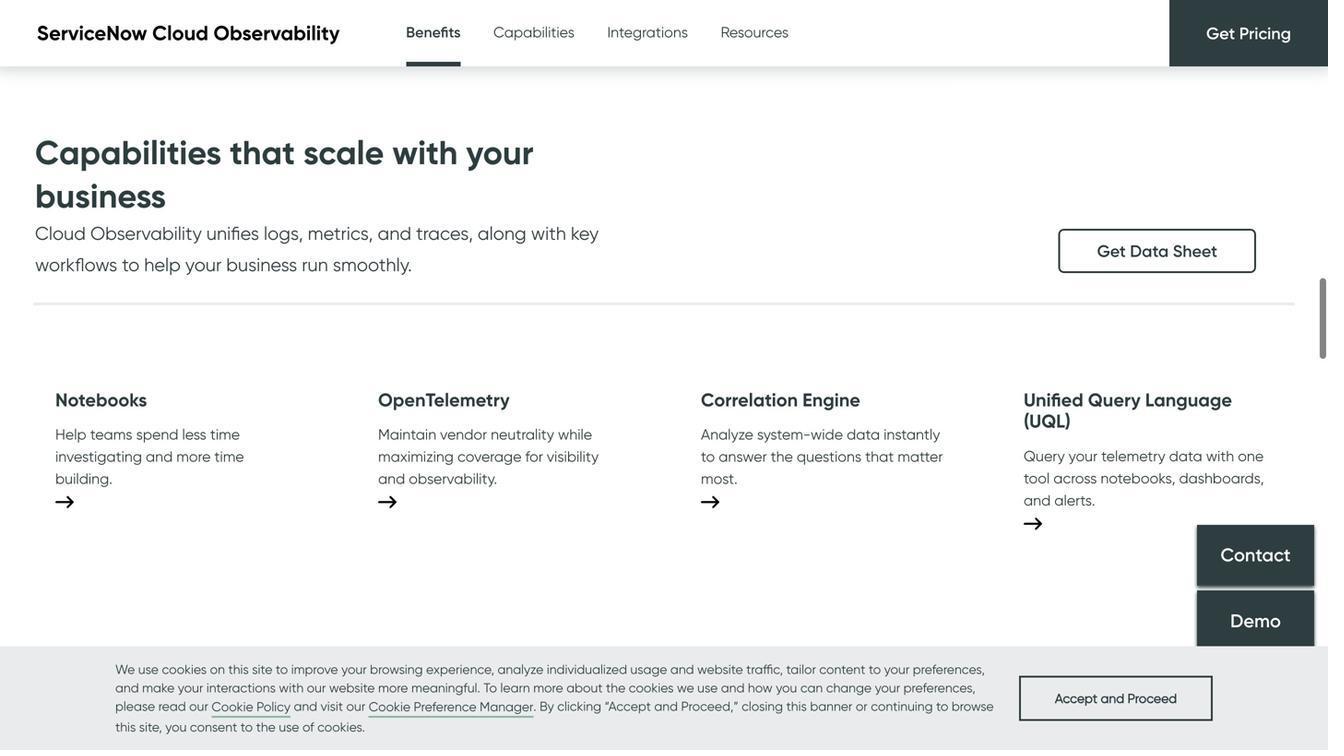 Task type: describe. For each thing, give the bounding box(es) containing it.
we use cookies on this site to improve your browsing experience, analyze individualized usage and website traffic, tailor content to your preferences, and make your interactions with our website more meaningful. to learn more about the cookies we use and how you can change your preferences, please read our
[[115, 662, 985, 714]]

get data sheet link
[[1059, 229, 1257, 273]]

with inside query your telemetry data with one tool across notebooks, dashboards, and alerts.
[[1207, 447, 1235, 465]]

2 cookie from the left
[[369, 699, 411, 715]]

continuing
[[871, 698, 933, 714]]

less
[[182, 426, 207, 443]]

to down cookie policy link
[[241, 719, 253, 735]]

contact link
[[1198, 525, 1315, 586]]

proceed,"
[[681, 698, 739, 714]]

benefits
[[406, 23, 461, 41]]

questions
[[797, 448, 862, 466]]

tailor
[[787, 662, 816, 677]]

get pricing
[[1207, 23, 1292, 43]]

along
[[478, 222, 527, 244]]

resources link
[[721, 0, 789, 65]]

maintain
[[378, 426, 437, 443]]

read
[[158, 698, 186, 714]]

content
[[820, 662, 866, 677]]

with left key
[[531, 222, 566, 244]]

can
[[801, 680, 823, 696]]

get for capabilities that scale with your business
[[1098, 241, 1126, 261]]

1 vertical spatial time
[[214, 448, 244, 466]]

building.
[[55, 470, 113, 488]]

traces,
[[416, 222, 473, 244]]

capabilities for capabilities that scale with your business cloud observability unifies logs, metrics, and traces, along with key workflows to help your business run smoothly.
[[35, 132, 222, 173]]

we
[[115, 662, 135, 677]]

data
[[1131, 241, 1169, 261]]

analyze system-wide data instantly to answer the questions that matter most.
[[701, 426, 943, 488]]

data for unified query language (uql)
[[1170, 447, 1203, 465]]

by
[[540, 698, 554, 714]]

unified for unified dashboards
[[701, 706, 761, 729]]

we
[[677, 680, 694, 696]]

preference
[[414, 699, 477, 715]]

experience,
[[426, 662, 495, 677]]

servicenow
[[37, 20, 147, 46]]

about
[[567, 680, 603, 696]]

metrics,
[[308, 222, 373, 244]]

investigating
[[55, 448, 142, 466]]

sheet
[[1173, 241, 1218, 261]]

wide
[[811, 426, 843, 443]]

smoothly.
[[333, 254, 412, 276]]

unified for unified query language (uql)
[[1024, 388, 1084, 411]]

individualized
[[547, 662, 627, 677]]

meaningful.
[[412, 680, 480, 696]]

change
[[826, 680, 872, 696]]

contact
[[1221, 544, 1291, 566]]

notebooks
[[55, 388, 147, 411]]

tracing
[[243, 704, 291, 722]]

pricing
[[1240, 23, 1292, 43]]

spend
[[136, 426, 179, 443]]

this inside the we use cookies on this site to improve your browsing experience, analyze individualized usage and website traffic, tailor content to your preferences, and make your interactions with our website more meaningful. to learn more about the cookies we use and how you can change your preferences, please read our
[[228, 662, 249, 677]]

0 horizontal spatial our
[[189, 698, 208, 714]]

teams
[[90, 426, 132, 443]]

accept and proceed button
[[1020, 676, 1213, 721]]

browsing
[[370, 662, 423, 677]]

logging
[[176, 644, 246, 667]]

to inside "analyze system-wide data instantly to answer the questions that matter most."
[[701, 448, 715, 466]]

maximizing
[[378, 448, 454, 466]]

notebooks,
[[1101, 469, 1176, 487]]

.
[[534, 698, 537, 714]]

while
[[558, 426, 593, 443]]

and inside cookie policy and visit our cookie preference manager
[[294, 698, 317, 714]]

opentelemetry for opentelemetry service mapping
[[1024, 706, 1156, 729]]

1 horizontal spatial cloud
[[152, 20, 209, 46]]

you inside the we use cookies on this site to improve your browsing experience, analyze individualized usage and website traffic, tailor content to your preferences, and make your interactions with our website more meaningful. to learn more about the cookies we use and how you can change your preferences, please read our
[[776, 680, 798, 696]]

visibility
[[547, 448, 599, 466]]

1 vertical spatial cookies
[[629, 680, 674, 696]]

capabilities that scale with your business cloud observability unifies logs, metrics, and traces, along with key workflows to help your business run smoothly.
[[35, 132, 599, 276]]

cookie preference manager link
[[369, 698, 534, 718]]

0 vertical spatial time
[[210, 426, 240, 443]]

traffic,
[[747, 662, 783, 677]]

accept
[[1055, 690, 1098, 706]]

usage
[[631, 662, 668, 677]]

logging
[[121, 681, 173, 699]]

1 horizontal spatial website
[[698, 662, 743, 677]]

integrations
[[608, 23, 688, 41]]

with inside integrate logging into core telemetry workflows, with metrics and tracing data.
[[128, 704, 156, 722]]

alerts.
[[1055, 491, 1096, 509]]

workflows
[[35, 254, 117, 276]]

closing
[[742, 698, 783, 714]]

observability inside capabilities that scale with your business cloud observability unifies logs, metrics, and traces, along with key workflows to help your business run smoothly.
[[90, 222, 202, 244]]

0 vertical spatial preferences,
[[913, 662, 985, 677]]

data.
[[55, 726, 92, 744]]

0 vertical spatial observability
[[214, 20, 340, 46]]

logs,
[[264, 222, 303, 244]]

and inside . by clicking "accept and proceed," closing this banner or continuing to browse this site, you consent to the use of cookies.
[[655, 698, 678, 714]]

to left browse
[[937, 698, 949, 714]]

cloud inside capabilities that scale with your business cloud observability unifies logs, metrics, and traces, along with key workflows to help your business run smoothly.
[[35, 222, 86, 244]]

use inside . by clicking "accept and proceed," closing this banner or continuing to browse this site, you consent to the use of cookies.
[[279, 719, 299, 735]]

our inside cookie policy and visit our cookie preference manager
[[347, 698, 366, 714]]

and inside integrate logging into core telemetry workflows, with metrics and tracing data.
[[213, 704, 240, 722]]

interactions
[[207, 680, 276, 696]]

to right site
[[276, 662, 288, 677]]

and inside button
[[1101, 690, 1125, 706]]

1 horizontal spatial more
[[378, 680, 408, 696]]

tool
[[1024, 469, 1050, 487]]

please
[[115, 698, 155, 714]]

visit
[[321, 698, 343, 714]]

help
[[55, 426, 86, 443]]

observability.
[[409, 470, 497, 488]]

unified query language (uql)
[[1024, 388, 1233, 433]]

1 vertical spatial business
[[226, 254, 297, 276]]

scale
[[303, 132, 384, 173]]

0 vertical spatial cookies
[[162, 662, 207, 677]]

matter
[[898, 448, 943, 466]]

workflows,
[[55, 704, 125, 722]]



Task type: locate. For each thing, give the bounding box(es) containing it.
0 vertical spatial that
[[230, 132, 295, 173]]

0 horizontal spatial observability
[[90, 222, 202, 244]]

0 vertical spatial cloud
[[152, 20, 209, 46]]

"accept
[[605, 698, 651, 714]]

cookies up into on the bottom left of the page
[[162, 662, 207, 677]]

service
[[1160, 706, 1223, 729]]

and inside capabilities that scale with your business cloud observability unifies logs, metrics, and traces, along with key workflows to help your business run smoothly.
[[378, 222, 412, 244]]

that left the scale
[[230, 132, 295, 173]]

to up most.
[[701, 448, 715, 466]]

you inside . by clicking "accept and proceed," closing this banner or continuing to browse this site, you consent to the use of cookies.
[[165, 719, 187, 735]]

neutrality
[[491, 426, 555, 443]]

1 vertical spatial preferences,
[[904, 680, 976, 696]]

opentelemetry down accept
[[1024, 706, 1156, 729]]

this up 'interactions'
[[228, 662, 249, 677]]

with up policy
[[279, 680, 304, 696]]

1 horizontal spatial that
[[866, 448, 894, 466]]

time
[[210, 426, 240, 443], [214, 448, 244, 466]]

0 vertical spatial the
[[771, 448, 793, 466]]

0 horizontal spatial opentelemetry
[[378, 388, 510, 411]]

our right visit
[[347, 698, 366, 714]]

unified down how on the bottom right
[[701, 706, 761, 729]]

opentelemetry up vendor on the bottom left of the page
[[378, 388, 510, 411]]

get left "pricing"
[[1207, 23, 1236, 43]]

site
[[252, 662, 273, 677]]

1 horizontal spatial the
[[606, 680, 626, 696]]

1 vertical spatial use
[[698, 680, 718, 696]]

to
[[122, 254, 140, 276], [701, 448, 715, 466], [276, 662, 288, 677], [869, 662, 881, 677], [937, 698, 949, 714], [241, 719, 253, 735]]

0 vertical spatial website
[[698, 662, 743, 677]]

query your telemetry data with one tool across notebooks, dashboards, and alerts.
[[1024, 447, 1265, 509]]

1 vertical spatial query
[[1024, 447, 1065, 465]]

get left data
[[1098, 241, 1126, 261]]

cloud right servicenow
[[152, 20, 209, 46]]

with inside the we use cookies on this site to improve your browsing experience, analyze individualized usage and website traffic, tailor content to your preferences, and make your interactions with our website more meaningful. to learn more about the cookies we use and how you can change your preferences, please read our
[[279, 680, 304, 696]]

1 horizontal spatial unified
[[1024, 388, 1084, 411]]

that inside "analyze system-wide data instantly to answer the questions that matter most."
[[866, 448, 894, 466]]

0 vertical spatial you
[[776, 680, 798, 696]]

use up the make
[[138, 662, 159, 677]]

and inside maintain vendor neutrality while maximizing coverage for visibility and observability.
[[378, 470, 405, 488]]

1 vertical spatial cloud
[[35, 222, 86, 244]]

data inside query your telemetry data with one tool across notebooks, dashboards, and alerts.
[[1170, 447, 1203, 465]]

demo
[[1231, 610, 1282, 632]]

0 horizontal spatial more
[[176, 448, 211, 466]]

of
[[303, 719, 314, 735]]

0 vertical spatial use
[[138, 662, 159, 677]]

1 horizontal spatial get
[[1207, 23, 1236, 43]]

preferences,
[[913, 662, 985, 677], [904, 680, 976, 696]]

analyze
[[701, 426, 754, 443]]

that down instantly
[[866, 448, 894, 466]]

cookies down usage
[[629, 680, 674, 696]]

make
[[142, 680, 175, 696]]

browse
[[952, 698, 994, 714]]

telemetry inside query your telemetry data with one tool across notebooks, dashboards, and alerts.
[[1102, 447, 1166, 465]]

0 vertical spatial unified
[[1024, 388, 1084, 411]]

query inside unified query language (uql)
[[1089, 388, 1141, 411]]

correlation
[[701, 388, 798, 411]]

data
[[847, 426, 880, 443], [1170, 447, 1203, 465]]

demo link
[[1198, 591, 1315, 652]]

dashboards
[[766, 706, 870, 729]]

opentelemetry
[[378, 388, 510, 411], [1024, 706, 1156, 729]]

unified dashboards
[[701, 706, 870, 729]]

use
[[138, 662, 159, 677], [698, 680, 718, 696], [279, 719, 299, 735]]

query
[[1089, 388, 1141, 411], [1024, 447, 1065, 465]]

1 horizontal spatial query
[[1089, 388, 1141, 411]]

query up tool
[[1024, 447, 1065, 465]]

unified
[[1024, 388, 1084, 411], [701, 706, 761, 729]]

0 vertical spatial data
[[847, 426, 880, 443]]

0 horizontal spatial get
[[1098, 241, 1126, 261]]

the inside the we use cookies on this site to improve your browsing experience, analyze individualized usage and website traffic, tailor content to your preferences, and make your interactions with our website more meaningful. to learn more about the cookies we use and how you can change your preferences, please read our
[[606, 680, 626, 696]]

more down browsing
[[378, 680, 408, 696]]

engine
[[803, 388, 861, 411]]

0 vertical spatial get
[[1207, 23, 1236, 43]]

the down system-
[[771, 448, 793, 466]]

1 horizontal spatial opentelemetry
[[1024, 706, 1156, 729]]

website up 'proceed,"'
[[698, 662, 743, 677]]

data right wide
[[847, 426, 880, 443]]

cloud-native logging
[[55, 644, 246, 667]]

the up "accept
[[606, 680, 626, 696]]

use left of
[[279, 719, 299, 735]]

the inside "analyze system-wide data instantly to answer the questions that matter most."
[[771, 448, 793, 466]]

2 horizontal spatial use
[[698, 680, 718, 696]]

data for correlation engine
[[847, 426, 880, 443]]

business down logs, in the top of the page
[[226, 254, 297, 276]]

capabilities
[[494, 23, 575, 41], [35, 132, 222, 173]]

1 cookie from the left
[[212, 699, 253, 715]]

2 horizontal spatial the
[[771, 448, 793, 466]]

banner
[[810, 698, 853, 714]]

0 vertical spatial telemetry
[[1102, 447, 1166, 465]]

you down tailor
[[776, 680, 798, 696]]

0 horizontal spatial cookies
[[162, 662, 207, 677]]

cookie down 'interactions'
[[212, 699, 253, 715]]

one
[[1238, 447, 1264, 465]]

1 vertical spatial unified
[[701, 706, 761, 729]]

into
[[176, 681, 202, 699]]

you
[[776, 680, 798, 696], [165, 719, 187, 735]]

2 horizontal spatial more
[[533, 680, 563, 696]]

go to servicenow account image
[[1278, 25, 1301, 48]]

our down improve
[[307, 680, 326, 696]]

this down please
[[115, 719, 136, 735]]

1 vertical spatial opentelemetry
[[1024, 706, 1156, 729]]

0 horizontal spatial cookie
[[212, 699, 253, 715]]

to inside capabilities that scale with your business cloud observability unifies logs, metrics, and traces, along with key workflows to help your business run smoothly.
[[122, 254, 140, 276]]

consent
[[190, 719, 237, 735]]

1 horizontal spatial capabilities
[[494, 23, 575, 41]]

1 horizontal spatial observability
[[214, 20, 340, 46]]

servicenow cloud observability
[[37, 20, 340, 46]]

integrate logging into core telemetry workflows, with metrics and tracing data.
[[55, 681, 303, 744]]

0 horizontal spatial telemetry
[[239, 681, 303, 699]]

1 vertical spatial this
[[787, 698, 807, 714]]

1 vertical spatial the
[[606, 680, 626, 696]]

with up the dashboards,
[[1207, 447, 1235, 465]]

1 horizontal spatial cookie
[[369, 699, 411, 715]]

to up the change
[[869, 662, 881, 677]]

language
[[1146, 388, 1233, 411]]

proceed
[[1128, 690, 1177, 706]]

telemetry up notebooks,
[[1102, 447, 1166, 465]]

and inside query your telemetry data with one tool across notebooks, dashboards, and alerts.
[[1024, 491, 1051, 509]]

capabilities for capabilities
[[494, 23, 575, 41]]

1 vertical spatial website
[[329, 680, 375, 696]]

intelligent alerts
[[378, 695, 519, 718]]

that inside capabilities that scale with your business cloud observability unifies logs, metrics, and traces, along with key workflows to help your business run smoothly.
[[230, 132, 295, 173]]

query inside query your telemetry data with one tool across notebooks, dashboards, and alerts.
[[1024, 447, 1065, 465]]

2 vertical spatial this
[[115, 719, 136, 735]]

0 horizontal spatial the
[[256, 719, 276, 735]]

1 horizontal spatial cookies
[[629, 680, 674, 696]]

0 horizontal spatial query
[[1024, 447, 1065, 465]]

query right (uql)
[[1089, 388, 1141, 411]]

1 vertical spatial get
[[1098, 241, 1126, 261]]

resources
[[721, 23, 789, 41]]

instantly
[[884, 426, 941, 443]]

accept and proceed
[[1055, 690, 1177, 706]]

2 vertical spatial the
[[256, 719, 276, 735]]

dashboards,
[[1180, 469, 1265, 487]]

most.
[[701, 470, 738, 488]]

with right the scale
[[393, 132, 458, 173]]

with down logging
[[128, 704, 156, 722]]

1 horizontal spatial you
[[776, 680, 798, 696]]

improve
[[291, 662, 338, 677]]

cloud up workflows
[[35, 222, 86, 244]]

telemetry inside integrate logging into core telemetry workflows, with metrics and tracing data.
[[239, 681, 303, 699]]

metrics
[[160, 704, 209, 722]]

more up by
[[533, 680, 563, 696]]

data up the dashboards,
[[1170, 447, 1203, 465]]

1 vertical spatial observability
[[90, 222, 202, 244]]

1 vertical spatial data
[[1170, 447, 1203, 465]]

for
[[526, 448, 543, 466]]

(uql)
[[1024, 410, 1071, 433]]

get
[[1207, 23, 1236, 43], [1098, 241, 1126, 261]]

observability
[[214, 20, 340, 46], [90, 222, 202, 244]]

integrate
[[55, 681, 117, 699]]

1 horizontal spatial business
[[226, 254, 297, 276]]

data inside "analyze system-wide data instantly to answer the questions that matter most."
[[847, 426, 880, 443]]

0 horizontal spatial that
[[230, 132, 295, 173]]

use up 'proceed,"'
[[698, 680, 718, 696]]

the inside . by clicking "accept and proceed," closing this banner or continuing to browse this site, you consent to the use of cookies.
[[256, 719, 276, 735]]

native
[[116, 644, 171, 667]]

2 horizontal spatial this
[[787, 698, 807, 714]]

answer
[[719, 448, 767, 466]]

0 horizontal spatial website
[[329, 680, 375, 696]]

maintain vendor neutrality while maximizing coverage for visibility and observability.
[[378, 426, 599, 488]]

0 horizontal spatial data
[[847, 426, 880, 443]]

to
[[484, 680, 497, 696]]

0 horizontal spatial business
[[35, 175, 166, 216]]

1 horizontal spatial telemetry
[[1102, 447, 1166, 465]]

coverage
[[458, 448, 522, 466]]

cookie down browsing
[[369, 699, 411, 715]]

business up workflows
[[35, 175, 166, 216]]

0 vertical spatial this
[[228, 662, 249, 677]]

to left help
[[122, 254, 140, 276]]

opentelemetry inside opentelemetry service mapping
[[1024, 706, 1156, 729]]

0 horizontal spatial cloud
[[35, 222, 86, 244]]

mapping
[[1024, 728, 1101, 750]]

capabilities inside capabilities that scale with your business cloud observability unifies logs, metrics, and traces, along with key workflows to help your business run smoothly.
[[35, 132, 222, 173]]

get for servicenow cloud observability
[[1207, 23, 1236, 43]]

correlation engine
[[701, 388, 861, 411]]

2 horizontal spatial our
[[347, 698, 366, 714]]

learn
[[501, 680, 530, 696]]

unified up tool
[[1024, 388, 1084, 411]]

opentelemetry service mapping
[[1024, 706, 1223, 750]]

0 vertical spatial business
[[35, 175, 166, 216]]

1 horizontal spatial our
[[307, 680, 326, 696]]

unifies
[[207, 222, 259, 244]]

and
[[378, 222, 412, 244], [146, 448, 173, 466], [378, 470, 405, 488], [1024, 491, 1051, 509], [671, 662, 694, 677], [115, 680, 139, 696], [721, 680, 745, 696], [1101, 690, 1125, 706], [294, 698, 317, 714], [655, 698, 678, 714], [213, 704, 240, 722]]

your inside query your telemetry data with one tool across notebooks, dashboards, and alerts.
[[1069, 447, 1098, 465]]

run
[[302, 254, 328, 276]]

the down policy
[[256, 719, 276, 735]]

0 horizontal spatial unified
[[701, 706, 761, 729]]

this
[[228, 662, 249, 677], [787, 698, 807, 714], [115, 719, 136, 735]]

0 vertical spatial opentelemetry
[[378, 388, 510, 411]]

and inside help teams spend less time investigating and more time building.
[[146, 448, 173, 466]]

0 vertical spatial capabilities
[[494, 23, 575, 41]]

0 horizontal spatial this
[[115, 719, 136, 735]]

0 horizontal spatial use
[[138, 662, 159, 677]]

capabilities link
[[494, 0, 575, 65]]

1 horizontal spatial data
[[1170, 447, 1203, 465]]

more inside help teams spend less time investigating and more time building.
[[176, 448, 211, 466]]

0 horizontal spatial you
[[165, 719, 187, 735]]

telemetry up "tracing"
[[239, 681, 303, 699]]

1 horizontal spatial this
[[228, 662, 249, 677]]

website up visit
[[329, 680, 375, 696]]

our up the consent
[[189, 698, 208, 714]]

1 vertical spatial telemetry
[[239, 681, 303, 699]]

cookie
[[212, 699, 253, 715], [369, 699, 411, 715]]

intelligent
[[378, 695, 465, 718]]

key
[[571, 222, 599, 244]]

1 vertical spatial that
[[866, 448, 894, 466]]

1 vertical spatial capabilities
[[35, 132, 222, 173]]

across
[[1054, 469, 1097, 487]]

this down can at the right bottom of the page
[[787, 698, 807, 714]]

integrations link
[[608, 0, 688, 65]]

telemetry
[[1102, 447, 1166, 465], [239, 681, 303, 699]]

cloud-
[[55, 644, 116, 667]]

1 vertical spatial you
[[165, 719, 187, 735]]

system-
[[757, 426, 811, 443]]

0 vertical spatial query
[[1089, 388, 1141, 411]]

unified inside unified query language (uql)
[[1024, 388, 1084, 411]]

vendor
[[440, 426, 487, 443]]

opentelemetry for opentelemetry
[[378, 388, 510, 411]]

more down less
[[176, 448, 211, 466]]

you down read
[[165, 719, 187, 735]]

2 vertical spatial use
[[279, 719, 299, 735]]

0 horizontal spatial capabilities
[[35, 132, 222, 173]]

help
[[144, 254, 181, 276]]

1 horizontal spatial use
[[279, 719, 299, 735]]



Task type: vqa. For each thing, say whether or not it's contained in the screenshot.


